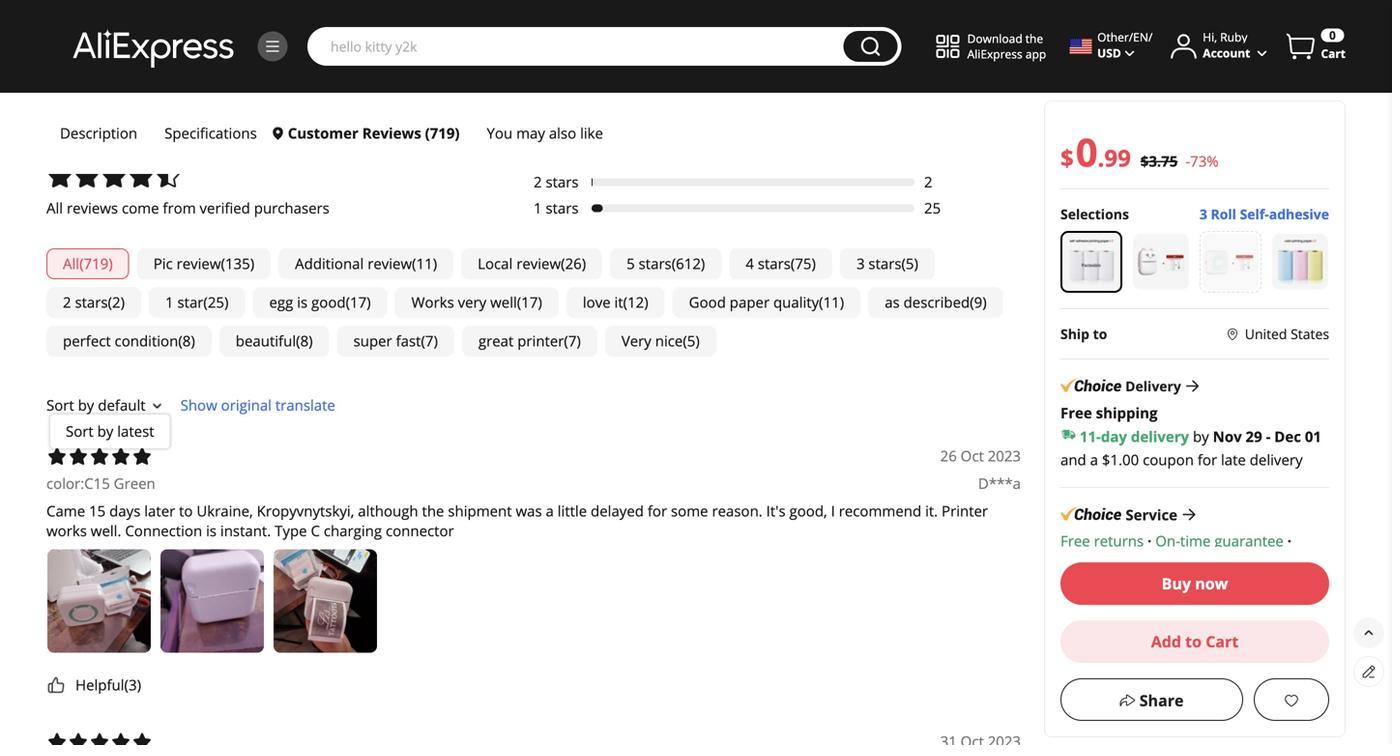 Task type: locate. For each thing, give the bounding box(es) containing it.
review right pic
[[177, 254, 221, 274]]

5 up as described ( 9 )
[[906, 254, 914, 274]]

) down verified
[[250, 254, 254, 274]]

returns
[[1094, 531, 1144, 551]]

$
[[1061, 142, 1074, 174]]

0 vertical spatial all
[[46, 198, 63, 218]]

8 right beautiful
[[300, 331, 309, 351]]

$3.75
[[1141, 151, 1178, 171]]

1 horizontal spatial review
[[368, 254, 412, 274]]

1 vertical spatial 1
[[165, 293, 174, 312]]

stars left 75
[[758, 254, 791, 274]]

2 horizontal spatial 5
[[906, 254, 914, 274]]

1 horizontal spatial 4
[[746, 254, 754, 274]]

free inside free returns · on-time guarantee · buyer protection
[[1061, 531, 1090, 551]]

0 horizontal spatial 4
[[534, 120, 542, 140]]

2 stars ( 2 )
[[63, 293, 125, 312]]

1 vertical spatial to
[[179, 501, 193, 521]]

time
[[1180, 531, 1211, 551]]

sort
[[46, 396, 74, 415], [66, 422, 94, 441]]

review for local review
[[516, 254, 561, 274]]

instant.
[[220, 521, 271, 541]]

cart inside add to cart button
[[1206, 631, 1239, 652]]

add to cart button
[[1061, 621, 1329, 663]]

1 vertical spatial delivery
[[1250, 450, 1303, 470]]

guarantee
[[1215, 531, 1284, 551]]

4 for 4 stars ( 75 )
[[746, 254, 754, 274]]

1 horizontal spatial 7
[[568, 331, 577, 351]]

charging
[[324, 521, 382, 541]]

0 vertical spatial delivery
[[1131, 427, 1189, 446]]

1 horizontal spatial by
[[97, 422, 113, 441]]

) right the quality
[[840, 293, 844, 312]]

9 right described
[[974, 293, 982, 312]]

26
[[565, 254, 582, 274], [940, 446, 957, 466]]

1 vertical spatial customer
[[288, 123, 359, 143]]

0 horizontal spatial for
[[648, 501, 667, 521]]

by left nov
[[1193, 427, 1209, 446]]

11-
[[1080, 427, 1101, 446]]

to inside add to cart button
[[1185, 631, 1202, 652]]

to for ship to
[[1093, 325, 1107, 343]]

2 vertical spatial to
[[1185, 631, 1202, 652]]

hi,
[[1203, 29, 1217, 45]]

0 horizontal spatial customer
[[46, 23, 141, 50]]

2 horizontal spatial to
[[1185, 631, 1202, 652]]

specifications link
[[151, 115, 270, 152]]

0 horizontal spatial reviews
[[146, 23, 224, 50]]

1 horizontal spatial ·
[[1288, 531, 1292, 551]]

2 vertical spatial 1
[[1061, 661, 1068, 679]]

- inside the $ 0 . 9 9 $3.75 -73%
[[1186, 151, 1190, 171]]

although
[[358, 501, 418, 521]]

· left "on-" at the bottom right
[[1148, 531, 1152, 551]]

2 vertical spatial 3
[[129, 675, 137, 695]]

1 vertical spatial 25
[[208, 293, 224, 312]]

you may also like
[[487, 123, 607, 143]]

2
[[534, 172, 542, 192], [924, 172, 933, 192], [63, 293, 71, 312], [112, 293, 120, 312]]

1 vertical spatial 4
[[746, 254, 754, 274]]

local
[[478, 254, 513, 274]]

0 horizontal spatial 25
[[208, 293, 224, 312]]

1 star ( 25 )
[[165, 293, 229, 312]]

customer up 4.7
[[46, 23, 141, 50]]

1 vertical spatial sort
[[66, 422, 94, 441]]

0 horizontal spatial -
[[1186, 151, 1190, 171]]

buy now
[[1162, 573, 1228, 594]]

free up "11-"
[[1061, 403, 1092, 423]]

0 horizontal spatial a
[[546, 501, 554, 521]]

17 right good
[[350, 293, 367, 312]]

1 horizontal spatial a
[[1090, 450, 1098, 470]]

0 horizontal spatial to
[[179, 501, 193, 521]]

on-
[[1156, 531, 1180, 551]]

1 vertical spatial reviews
[[362, 123, 421, 143]]

recommend
[[839, 501, 922, 521]]

1 vertical spatial the
[[422, 501, 444, 521]]

0 vertical spatial 26
[[565, 254, 582, 274]]

0 horizontal spatial (719)
[[229, 23, 276, 50]]

4 for 4 stars
[[534, 120, 542, 140]]

perfect condition ( 8 )
[[63, 331, 195, 351]]

0 vertical spatial sort
[[46, 396, 74, 415]]

26 down 1 stars
[[565, 254, 582, 274]]

3 right 75
[[857, 254, 865, 274]]

1 horizontal spatial is
[[297, 293, 308, 312]]

(
[[79, 254, 84, 274], [221, 254, 225, 274], [412, 254, 416, 274], [561, 254, 565, 274], [672, 254, 676, 274], [791, 254, 795, 274], [902, 254, 906, 274], [108, 293, 112, 312], [203, 293, 208, 312], [346, 293, 350, 312], [517, 293, 521, 312], [623, 293, 628, 312], [819, 293, 823, 312], [970, 293, 974, 312], [178, 331, 182, 351], [296, 331, 300, 351], [421, 331, 425, 351], [564, 331, 568, 351], [683, 331, 687, 351], [124, 675, 129, 695]]

sort down sort by default
[[66, 422, 94, 441]]

1 8 from the left
[[182, 331, 191, 351]]

0 horizontal spatial by
[[78, 396, 94, 415]]

2 horizontal spatial 1
[[1061, 661, 1068, 679]]

1 vertical spatial is
[[206, 521, 217, 541]]

stars left like
[[546, 120, 579, 140]]

1 horizontal spatial -
[[1266, 427, 1271, 446]]

2 8 from the left
[[300, 331, 309, 351]]

1 horizontal spatial 26
[[940, 446, 957, 466]]

1 vertical spatial a
[[546, 501, 554, 521]]

0 horizontal spatial 1
[[165, 293, 174, 312]]

1 17 from the left
[[350, 293, 367, 312]]

9 right '$'
[[1104, 142, 1118, 174]]

0 vertical spatial to
[[1093, 325, 1107, 343]]

1 horizontal spatial 11
[[823, 293, 840, 312]]

5 right nice
[[687, 331, 695, 351]]

7 right fast
[[425, 331, 434, 351]]

1 horizontal spatial to
[[1093, 325, 1107, 343]]

printer
[[942, 501, 988, 521]]

) down "egg is good ( 17 )"
[[309, 331, 313, 351]]

some
[[671, 501, 708, 521]]

by
[[78, 396, 94, 415], [97, 422, 113, 441], [1193, 427, 1209, 446]]

0 vertical spatial 25
[[924, 198, 941, 218]]

protection
[[1104, 551, 1174, 571]]

free for free returns · on-time guarantee · buyer protection
[[1061, 531, 1090, 551]]

stars up as at the top right of page
[[869, 254, 902, 274]]

quantity
[[1061, 603, 1125, 622]]

0 horizontal spatial 26
[[565, 254, 582, 274]]

11 up works
[[416, 254, 433, 274]]

days
[[109, 501, 141, 521]]

all reviews come from verified purchasers
[[46, 198, 330, 218]]

usd
[[1097, 45, 1121, 61]]

8 down star
[[182, 331, 191, 351]]

1 horizontal spatial 0
[[1329, 27, 1336, 43]]

review
[[177, 254, 221, 274], [368, 254, 412, 274], [516, 254, 561, 274]]

0 horizontal spatial the
[[422, 501, 444, 521]]

11
[[416, 254, 433, 274], [823, 293, 840, 312]]

for inside "came 15 days later to ukraine, kropyvnytskyi, although the shipment was a little delayed for some reason. it's good, i recommend it. printer works well. connection is instant. type c charging connector"
[[648, 501, 667, 521]]

- right 29
[[1266, 427, 1271, 446]]

review for additional review
[[368, 254, 412, 274]]

to
[[1093, 325, 1107, 343], [179, 501, 193, 521], [1185, 631, 1202, 652]]

1 horizontal spatial 8
[[300, 331, 309, 351]]

2 free from the top
[[1061, 531, 1090, 551]]

sort for sort by default
[[46, 396, 74, 415]]

1 down the 2 stars
[[534, 198, 542, 218]]

719
[[84, 254, 109, 274]]

1 free from the top
[[1061, 403, 1092, 423]]

customer reviews (719)
[[46, 23, 276, 50], [288, 123, 460, 143]]

perfect
[[63, 331, 111, 351]]

· right the guarantee
[[1288, 531, 1292, 551]]

customer up the purchasers
[[288, 123, 359, 143]]

- for 0
[[1186, 151, 1190, 171]]

0 vertical spatial reviews
[[146, 23, 224, 50]]

free left returns
[[1061, 531, 1090, 551]]

9 for described
[[974, 293, 982, 312]]

0 vertical spatial free
[[1061, 403, 1092, 423]]

1 stars
[[534, 198, 579, 218]]

it
[[614, 293, 623, 312]]

a
[[1090, 450, 1098, 470], [546, 501, 554, 521]]

9 for 0
[[1104, 142, 1118, 174]]

2 7 from the left
[[568, 331, 577, 351]]

1 left star
[[165, 293, 174, 312]]

and
[[1061, 450, 1086, 470]]

type
[[275, 521, 307, 541]]

cart
[[1321, 45, 1346, 61], [1206, 631, 1239, 652]]

0 horizontal spatial review
[[177, 254, 221, 274]]

1 7 from the left
[[425, 331, 434, 351]]

) right fast
[[434, 331, 438, 351]]

buyer
[[1061, 551, 1100, 571]]

1 horizontal spatial for
[[1198, 450, 1217, 470]]

4 left "also"
[[534, 120, 542, 140]]

by down sort by default
[[97, 422, 113, 441]]

also
[[549, 123, 576, 143]]

1 horizontal spatial reviews
[[362, 123, 421, 143]]

3 right helpful on the bottom left of page
[[129, 675, 137, 695]]

a right was
[[546, 501, 554, 521]]

all left reviews
[[46, 198, 63, 218]]

0 vertical spatial -
[[1186, 151, 1190, 171]]

description link
[[46, 115, 151, 152]]

free returns · on-time guarantee · buyer protection
[[1061, 531, 1292, 571]]

add
[[1151, 631, 1181, 652]]

0 horizontal spatial 8
[[182, 331, 191, 351]]

) up as described ( 9 )
[[914, 254, 918, 274]]

at
[[1115, 661, 1127, 679]]

review right local
[[516, 254, 561, 274]]

0 horizontal spatial 11
[[416, 254, 433, 274]]

) right it
[[644, 293, 648, 312]]

kropyvnytskyi,
[[257, 501, 354, 521]]

1 vertical spatial 11
[[823, 293, 840, 312]]

1 vertical spatial (719)
[[425, 123, 460, 143]]

1 horizontal spatial 3
[[857, 254, 865, 274]]

2 17 from the left
[[521, 293, 538, 312]]

3 roll self-adhesive
[[1200, 205, 1329, 223]]

stars left 612
[[639, 254, 672, 274]]

to right add
[[1185, 631, 1202, 652]]

8
[[182, 331, 191, 351], [300, 331, 309, 351]]

stars for 2 stars ( 2 )
[[75, 293, 108, 312]]

1 vertical spatial 3
[[857, 254, 865, 274]]

to right the later
[[179, 501, 193, 521]]

1 review from the left
[[177, 254, 221, 274]]

2 horizontal spatial 3
[[1200, 205, 1207, 223]]

5 for very nice ( 5 )
[[687, 331, 695, 351]]

5
[[627, 254, 635, 274], [906, 254, 914, 274], [687, 331, 695, 351]]

customer
[[46, 23, 141, 50], [288, 123, 359, 143]]

01
[[1305, 427, 1322, 446]]

2 horizontal spatial by
[[1193, 427, 1209, 446]]

2 for 2 stars ( 2 )
[[63, 293, 71, 312]]

states
[[1291, 325, 1329, 343]]

) up love
[[582, 254, 586, 274]]

sort for sort by latest
[[66, 422, 94, 441]]

1 vertical spatial cart
[[1206, 631, 1239, 652]]

super fast ( 7 )
[[353, 331, 438, 351]]

0 vertical spatial 3
[[1200, 205, 1207, 223]]

good
[[311, 293, 346, 312]]

delivery up coupon
[[1131, 427, 1189, 446]]

roll
[[1211, 205, 1236, 223]]

3 review from the left
[[516, 254, 561, 274]]

stars up 1 stars
[[546, 172, 579, 192]]

1 horizontal spatial customer reviews (719)
[[288, 123, 460, 143]]

hello kitty y2k text field
[[321, 37, 834, 56]]

1 vertical spatial free
[[1061, 531, 1090, 551]]

2 review from the left
[[368, 254, 412, 274]]

0 horizontal spatial ·
[[1148, 531, 1152, 551]]

26 left oct
[[940, 446, 957, 466]]

1 left pieces
[[1061, 661, 1068, 679]]

a right and
[[1090, 450, 1098, 470]]

0 horizontal spatial cart
[[1206, 631, 1239, 652]]

all left 719
[[63, 254, 79, 274]]

0 horizontal spatial 7
[[425, 331, 434, 351]]

0 vertical spatial 4
[[534, 120, 542, 140]]

is right egg
[[297, 293, 308, 312]]

2 horizontal spatial review
[[516, 254, 561, 274]]

to right ship
[[1093, 325, 1107, 343]]

star
[[177, 293, 203, 312]]

delivery
[[1131, 427, 1189, 446], [1250, 450, 1303, 470]]

0 horizontal spatial customer reviews (719)
[[46, 23, 276, 50]]

0 vertical spatial 1
[[534, 198, 542, 218]]

1
[[534, 198, 542, 218], [165, 293, 174, 312], [1061, 661, 1068, 679]]

3 left roll at right
[[1200, 205, 1207, 223]]

1 vertical spatial 26
[[940, 446, 957, 466]]

1 horizontal spatial 1
[[534, 198, 542, 218]]

17 right the well
[[521, 293, 538, 312]]

) right printer
[[577, 331, 581, 351]]

is
[[297, 293, 308, 312], [206, 521, 217, 541]]

and a $1.00 coupon for late delivery
[[1061, 450, 1307, 470]]

sort up sort by latest
[[46, 396, 74, 415]]

quality
[[773, 293, 819, 312]]

25 right star
[[208, 293, 224, 312]]

0 vertical spatial 0
[[1329, 27, 1336, 43]]

is left instant.
[[206, 521, 217, 541]]

2 for 2 stars
[[534, 172, 542, 192]]

green
[[114, 474, 155, 494]]

11 right the quality
[[823, 293, 840, 312]]

1 vertical spatial 0
[[1076, 125, 1098, 178]]

25
[[924, 198, 941, 218], [208, 293, 224, 312]]

stars for 3 stars ( 5 )
[[869, 254, 902, 274]]

9 right .
[[1118, 142, 1131, 174]]

for left some
[[648, 501, 667, 521]]

additional
[[295, 254, 364, 274]]

4 up paper in the right of the page
[[746, 254, 754, 274]]

stars down the 2 stars
[[546, 198, 579, 218]]

) right described
[[982, 293, 987, 312]]

stars down all ( 719 )
[[75, 293, 108, 312]]

1 horizontal spatial customer
[[288, 123, 359, 143]]

1 horizontal spatial the
[[1026, 30, 1043, 46]]

0 vertical spatial cart
[[1321, 45, 1346, 61]]

None button
[[844, 31, 898, 62]]

- right $3.75
[[1186, 151, 1190, 171]]

connector
[[386, 521, 454, 541]]

late
[[1221, 450, 1246, 470]]

good
[[689, 293, 726, 312]]

default
[[98, 396, 146, 415]]

by up sort by latest
[[78, 396, 94, 415]]

nice
[[655, 331, 683, 351]]

the right download
[[1026, 30, 1043, 46]]

7 right printer
[[568, 331, 577, 351]]

0 horizontal spatial 17
[[350, 293, 367, 312]]

shipping
[[1096, 403, 1158, 423]]

1 vertical spatial -
[[1266, 427, 1271, 446]]

oct
[[961, 446, 984, 466]]

for down 11-day delivery by nov 29 - dec 01
[[1198, 450, 1217, 470]]

0 vertical spatial for
[[1198, 450, 1217, 470]]

25 up as described ( 9 )
[[924, 198, 941, 218]]

1 horizontal spatial 5
[[687, 331, 695, 351]]

) right star
[[224, 293, 229, 312]]

stars
[[546, 120, 579, 140], [546, 172, 579, 192], [546, 198, 579, 218], [639, 254, 672, 274], [758, 254, 791, 274], [869, 254, 902, 274], [75, 293, 108, 312]]

delivery down dec
[[1250, 450, 1303, 470]]

review up works
[[368, 254, 412, 274]]

5 up 12
[[627, 254, 635, 274]]

)
[[109, 254, 113, 274], [250, 254, 254, 274], [433, 254, 437, 274], [582, 254, 586, 274], [701, 254, 705, 274], [812, 254, 816, 274], [914, 254, 918, 274], [120, 293, 125, 312], [224, 293, 229, 312], [367, 293, 371, 312], [538, 293, 542, 312], [644, 293, 648, 312], [840, 293, 844, 312], [982, 293, 987, 312], [191, 331, 195, 351], [309, 331, 313, 351], [434, 331, 438, 351], [577, 331, 581, 351], [695, 331, 700, 351], [137, 675, 141, 695]]

1 vertical spatial for
[[648, 501, 667, 521]]

the right although in the bottom left of the page
[[422, 501, 444, 521]]

0 vertical spatial the
[[1026, 30, 1043, 46]]

to for add to cart
[[1185, 631, 1202, 652]]

0 horizontal spatial delivery
[[1131, 427, 1189, 446]]

1sqid_b image
[[264, 38, 281, 55]]



Task type: describe. For each thing, give the bounding box(es) containing it.
/
[[1148, 29, 1153, 45]]

11-day delivery by nov 29 - dec 01
[[1080, 427, 1322, 446]]

7 for great printer ( 7 )
[[568, 331, 577, 351]]

love
[[583, 293, 611, 312]]

local review ( 26 )
[[478, 254, 586, 274]]

egg
[[269, 293, 293, 312]]

ship to
[[1061, 325, 1107, 343]]

) up 2 stars ( 2 )
[[109, 254, 113, 274]]

like
[[580, 123, 603, 143]]

stars for 4 stars
[[546, 120, 579, 140]]

little
[[558, 501, 587, 521]]

1 for 1 stars
[[534, 198, 542, 218]]

0 horizontal spatial 3
[[129, 675, 137, 695]]

show original translate
[[180, 396, 335, 415]]

17 for well
[[521, 293, 538, 312]]

0 horizontal spatial 0
[[1076, 125, 1098, 178]]

share
[[1140, 690, 1184, 711]]

3 for 3 stars ( 5 )
[[857, 254, 865, 274]]

additional review ( 11 )
[[295, 254, 437, 274]]

) up the quality
[[812, 254, 816, 274]]

) up works
[[433, 254, 437, 274]]

5 stars ( 612 )
[[627, 254, 705, 274]]

2 stars
[[534, 172, 579, 192]]

customer
[[1191, 661, 1251, 679]]

c
[[311, 521, 320, 541]]

- for day
[[1266, 427, 1271, 446]]

works
[[411, 293, 454, 312]]

from
[[163, 198, 196, 218]]

selections
[[1061, 205, 1129, 223]]

) down additional review ( 11 )
[[367, 293, 371, 312]]

17 for good
[[350, 293, 367, 312]]

connection
[[125, 521, 202, 541]]

self-
[[1240, 205, 1269, 223]]

1 pieces at most per customer
[[1061, 661, 1251, 679]]

well
[[490, 293, 517, 312]]

all for all reviews come from verified purchasers
[[46, 198, 63, 218]]

75
[[795, 254, 812, 274]]

super
[[353, 331, 392, 351]]

latest
[[117, 422, 154, 441]]

translate
[[275, 396, 335, 415]]

most
[[1131, 661, 1163, 679]]

buy now button
[[1061, 563, 1329, 605]]

original
[[221, 396, 272, 415]]

1 · from the left
[[1148, 531, 1152, 551]]

by for latest
[[97, 422, 113, 441]]

ship
[[1061, 325, 1090, 343]]

helpful
[[75, 675, 124, 695]]

love it ( 12 )
[[583, 293, 648, 312]]

) up good
[[701, 254, 705, 274]]

other/
[[1097, 29, 1133, 45]]

description
[[60, 123, 137, 143]]

come
[[122, 198, 159, 218]]

printer
[[517, 331, 564, 351]]

beautiful
[[236, 331, 296, 351]]

to inside "came 15 days later to ukraine, kropyvnytskyi, although the shipment was a little delayed for some reason. it's good, i recommend it. printer works well. connection is instant. type c charging connector"
[[179, 501, 193, 521]]

the inside download the aliexpress app
[[1026, 30, 1043, 46]]

5 for 3 stars ( 5 )
[[906, 254, 914, 274]]

1 horizontal spatial (719)
[[425, 123, 460, 143]]

great printer ( 7 )
[[478, 331, 581, 351]]

app
[[1026, 46, 1046, 62]]

purchasers
[[254, 198, 330, 218]]

0 horizontal spatial 5
[[627, 254, 635, 274]]

3 for 3 roll self-adhesive
[[1200, 205, 1207, 223]]

0 vertical spatial customer reviews (719)
[[46, 23, 276, 50]]

good,
[[789, 501, 827, 521]]

it.
[[925, 501, 938, 521]]

0 inside 0 cart
[[1329, 27, 1336, 43]]

you
[[487, 123, 513, 143]]

free for free shipping
[[1061, 403, 1092, 423]]

all ( 719 )
[[63, 254, 113, 274]]

described
[[904, 293, 970, 312]]

) down star
[[191, 331, 195, 351]]

united states
[[1245, 325, 1329, 343]]

condition
[[115, 331, 178, 351]]

ruby
[[1220, 29, 1248, 45]]

2 · from the left
[[1288, 531, 1292, 551]]

) right the well
[[538, 293, 542, 312]]

may
[[516, 123, 545, 143]]

delayed
[[591, 501, 644, 521]]

reviews inside customer reviews (719) link
[[362, 123, 421, 143]]

stars for 1 stars
[[546, 198, 579, 218]]

pic review ( 135 )
[[153, 254, 254, 274]]

0 vertical spatial (719)
[[229, 23, 276, 50]]

very nice ( 5 )
[[621, 331, 700, 351]]

free shipping
[[1061, 403, 1158, 423]]

per
[[1166, 661, 1188, 679]]

specifications
[[164, 123, 257, 143]]

135
[[225, 254, 250, 274]]

works very well ( 17 )
[[411, 293, 542, 312]]

hi, ruby
[[1203, 29, 1248, 45]]

is inside "came 15 days later to ukraine, kropyvnytskyi, although the shipment was a little delayed for some reason. it's good, i recommend it. printer works well. connection is instant. type c charging connector"
[[206, 521, 217, 541]]

1 horizontal spatial 25
[[924, 198, 941, 218]]

4.7
[[46, 80, 129, 159]]

beautiful ( 8 )
[[236, 331, 313, 351]]

) right nice
[[695, 331, 700, 351]]

helpful ( 3 )
[[75, 675, 141, 695]]

2023
[[988, 446, 1021, 466]]

review for pic review
[[177, 254, 221, 274]]

you may also like link
[[473, 115, 621, 152]]

account
[[1203, 45, 1250, 61]]

other/ en /
[[1097, 29, 1153, 45]]

egg is good ( 17 )
[[269, 293, 371, 312]]

coupon
[[1143, 450, 1194, 470]]

) up perfect condition ( 8 )
[[120, 293, 125, 312]]

1 for 1 pieces at most per customer
[[1061, 661, 1068, 679]]

2 for 2
[[924, 172, 933, 192]]

stars for 5 stars ( 612 )
[[639, 254, 672, 274]]

customer reviews (719) link
[[270, 115, 473, 152]]

service
[[1126, 505, 1178, 525]]

paper
[[730, 293, 770, 312]]

0 vertical spatial a
[[1090, 450, 1098, 470]]

0 vertical spatial customer
[[46, 23, 141, 50]]

pieces
[[1072, 661, 1112, 679]]

0 vertical spatial is
[[297, 293, 308, 312]]

1 for 1 star ( 25 )
[[165, 293, 174, 312]]

$ 0 . 9 9 $3.75 -73%
[[1061, 125, 1219, 178]]

1 horizontal spatial delivery
[[1250, 450, 1303, 470]]

1 horizontal spatial cart
[[1321, 45, 1346, 61]]

all for all ( 719 )
[[63, 254, 79, 274]]

612
[[676, 254, 701, 274]]

later
[[144, 501, 175, 521]]

reviews
[[67, 198, 118, 218]]

1 vertical spatial customer reviews (719)
[[288, 123, 460, 143]]

a inside "came 15 days later to ukraine, kropyvnytskyi, although the shipment was a little delayed for some reason. it's good, i recommend it. printer works well. connection is instant. type c charging connector"
[[546, 501, 554, 521]]

) right helpful on the bottom left of page
[[137, 675, 141, 695]]

sort by default
[[46, 396, 146, 415]]

good paper quality ( 11 )
[[689, 293, 844, 312]]

7 for super fast ( 7 )
[[425, 331, 434, 351]]

the inside "came 15 days later to ukraine, kropyvnytskyi, although the shipment was a little delayed for some reason. it's good, i recommend it. printer works well. connection is instant. type c charging connector"
[[422, 501, 444, 521]]

stars for 4 stars ( 75 )
[[758, 254, 791, 274]]

shipment
[[448, 501, 512, 521]]

stars for 2 stars
[[546, 172, 579, 192]]

by for default
[[78, 396, 94, 415]]



Task type: vqa. For each thing, say whether or not it's contained in the screenshot.
COME at the left top of page
yes



